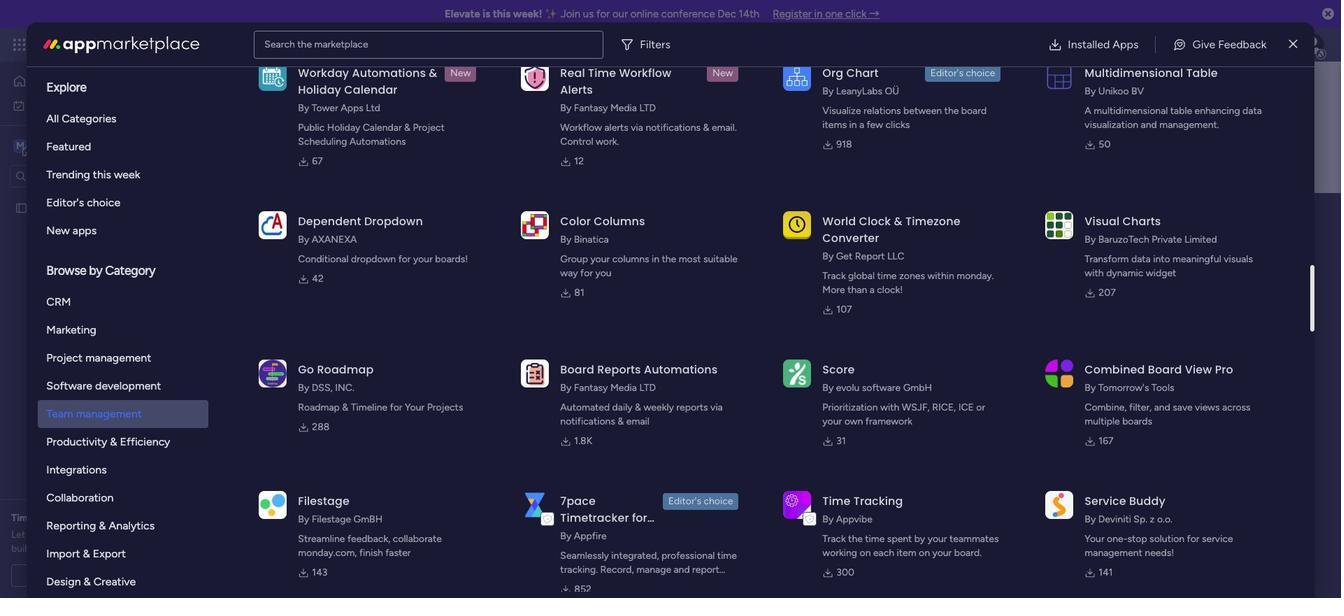 Task type: describe. For each thing, give the bounding box(es) containing it.
installed
[[1069, 37, 1111, 51]]

notifications inside "workflow alerts via notifications & email. control work."
[[646, 122, 701, 134]]

collaboration
[[46, 491, 114, 504]]

track for time tracking
[[823, 533, 846, 545]]

app logo image for roadmap & timeline for your projects
[[259, 359, 287, 387]]

trending
[[46, 168, 90, 181]]

combined board view pro by tomorrow's tools
[[1085, 362, 1234, 394]]

visualize
[[823, 105, 862, 117]]

daily
[[613, 402, 633, 413]]

apps inside button
[[1113, 37, 1139, 51]]

1 horizontal spatial main workspace
[[349, 198, 529, 230]]

team
[[46, 407, 73, 420]]

crm
[[46, 295, 71, 309]]

1 vertical spatial apps
[[341, 102, 364, 114]]

select product image
[[13, 38, 27, 52]]

project inside public holiday calendar & project scheduling automations
[[413, 122, 445, 134]]

home button
[[8, 70, 150, 92]]

1.8k
[[575, 435, 593, 447]]

app logo image for conditional dropdown for your boards!
[[259, 211, 287, 239]]

most
[[679, 253, 701, 265]]

the inside seamlessly integrated, professional time tracking. record, manage and report without the extra work.
[[597, 578, 612, 590]]

than
[[848, 284, 868, 296]]

1 vertical spatial main
[[349, 198, 403, 230]]

an
[[51, 512, 62, 524]]

a inside schedule a meeting button
[[89, 570, 94, 581]]

0 horizontal spatial new
[[46, 224, 70, 237]]

data inside transform data into meaningful visuals with dynamic widget
[[1132, 253, 1151, 265]]

schedule
[[46, 570, 87, 581]]

search
[[265, 38, 295, 50]]

1 vertical spatial project
[[46, 351, 83, 365]]

import & export
[[46, 547, 126, 560]]

service buddy by deviniti sp. z o.o.
[[1085, 493, 1173, 525]]

media inside board reports automations by fantasy media ltd
[[611, 382, 637, 394]]

app logo image for group your columns in the most suitable way for you
[[521, 211, 549, 239]]

appfire
[[574, 530, 607, 542]]

& inside workday automations & holiday calendar
[[429, 65, 438, 81]]

categories
[[62, 112, 117, 125]]

workspace image
[[13, 138, 27, 154]]

register in one click → link
[[773, 8, 880, 20]]

by inside dependent dropdown by axanexa
[[298, 234, 309, 246]]

our inside time for an expert review let our experts review what you've built so far. free of charge
[[28, 529, 42, 541]]

filters
[[640, 37, 671, 51]]

calendar inside workday automations & holiday calendar
[[344, 82, 398, 98]]

search everything image
[[1223, 38, 1237, 52]]

one-
[[1108, 533, 1128, 545]]

go roadmap by dss, inc.
[[298, 362, 374, 394]]

my work
[[31, 99, 68, 111]]

& inside public holiday calendar & project scheduling automations
[[404, 122, 411, 134]]

automations inside workday automations & holiday calendar
[[352, 65, 426, 81]]

efficiency
[[120, 435, 170, 448]]

time for timezone
[[878, 270, 897, 282]]

by appfire
[[561, 530, 607, 542]]

clock
[[860, 213, 892, 229]]

852
[[575, 583, 592, 595]]

your one-stop solution for service management needs!
[[1085, 533, 1234, 559]]

ice
[[959, 402, 975, 413]]

1 ltd from the top
[[640, 102, 656, 114]]

track for world clock & timezone converter
[[823, 270, 846, 282]]

app logo image for your one-stop solution for service management needs!
[[1046, 491, 1074, 519]]

by inside go roadmap by dss, inc.
[[298, 382, 309, 394]]

you
[[596, 267, 612, 279]]

editor's for org chart
[[931, 67, 964, 79]]

seamlessly integrated, professional time tracking. record, manage and report without the extra work.
[[561, 550, 737, 590]]

data inside a multidimensional table enhancing data visualization and management.
[[1243, 105, 1263, 117]]

enhancing
[[1195, 105, 1241, 117]]

fantasy inside board reports automations by fantasy media ltd
[[574, 382, 608, 394]]

timeline
[[351, 402, 388, 413]]

holiday inside workday automations & holiday calendar
[[298, 82, 341, 98]]

1 vertical spatial filestage
[[312, 514, 351, 525]]

productivity
[[46, 435, 107, 448]]

0 horizontal spatial editor's
[[46, 196, 84, 209]]

app logo image for public holiday calendar & project scheduling automations
[[259, 63, 287, 91]]

by left appfire
[[561, 530, 572, 542]]

a inside 'track global time zones within monday. more than a clock!'
[[870, 284, 875, 296]]

workflow inside real time workflow alerts
[[620, 65, 672, 81]]

main workspace inside the 'workspace selection' element
[[32, 139, 115, 152]]

deviniti
[[1099, 514, 1132, 525]]

1 on from the left
[[860, 547, 871, 559]]

by inside time tracking by appvibe
[[823, 514, 834, 525]]

score by evolu software gmbh
[[823, 362, 933, 394]]

time inside real time workflow alerts
[[588, 65, 617, 81]]

0 horizontal spatial by
[[89, 263, 102, 278]]

framework
[[866, 416, 913, 427]]

without
[[561, 578, 595, 590]]

a inside 'visualize relations between the board items in a few clicks'
[[860, 119, 865, 131]]

by down alerts
[[561, 102, 572, 114]]

each
[[874, 547, 895, 559]]

combined
[[1085, 362, 1146, 378]]

export
[[93, 547, 126, 560]]

inc.
[[335, 382, 355, 394]]

67
[[312, 155, 323, 167]]

give feedback link
[[1162, 30, 1279, 58]]

31
[[837, 435, 846, 447]]

→
[[870, 8, 880, 20]]

items
[[823, 119, 847, 131]]

boards inside combine, filter, and save views across multiple boards
[[1123, 416, 1153, 427]]

0 vertical spatial workspace
[[59, 139, 115, 152]]

0 vertical spatial boards
[[302, 282, 337, 295]]

service
[[1085, 493, 1127, 509]]

1 vertical spatial editor's choice
[[46, 196, 120, 209]]

widget
[[1147, 267, 1177, 279]]

baruzotech
[[1099, 234, 1150, 246]]

experts
[[45, 529, 77, 541]]

between
[[904, 105, 943, 117]]

test list box
[[0, 193, 178, 409]]

teammates
[[950, 533, 999, 545]]

1 vertical spatial roadmap
[[298, 402, 340, 413]]

your inside prioritization with wsjf, rice, ice or your own framework
[[823, 416, 843, 427]]

design & creative
[[46, 575, 136, 588]]

combine,
[[1085, 402, 1127, 413]]

with inside prioritization with wsjf, rice, ice or your own framework
[[881, 402, 900, 413]]

your left the boards!
[[414, 253, 433, 265]]

your left teammates
[[928, 533, 948, 545]]

by down org
[[823, 85, 834, 97]]

axanexa
[[312, 234, 357, 246]]

by fantasy media ltd
[[561, 102, 656, 114]]

meaningful
[[1173, 253, 1222, 265]]

import
[[46, 547, 80, 560]]

real
[[561, 65, 585, 81]]

visual
[[1085, 213, 1120, 229]]

extra
[[614, 578, 636, 590]]

apps marketplace image
[[44, 36, 200, 53]]

board inside board reports automations by fantasy media ltd
[[561, 362, 595, 378]]

by leanylabs oü
[[823, 85, 900, 97]]

by inside multidimensional table by unikoo bv
[[1085, 85, 1097, 97]]

tracking
[[854, 493, 904, 509]]

and inside combine, filter, and save views across multiple boards
[[1155, 402, 1171, 413]]

board inside combined board view pro by tomorrow's tools
[[1149, 362, 1183, 378]]

0 vertical spatial our
[[613, 8, 628, 20]]

working
[[823, 547, 858, 559]]

2 vertical spatial workspace
[[368, 232, 415, 244]]

so
[[33, 543, 43, 555]]

search the marketplace
[[265, 38, 368, 50]]

work for my
[[47, 99, 68, 111]]

trending this week
[[46, 168, 140, 181]]

dss,
[[312, 382, 333, 394]]

boards!
[[435, 253, 468, 265]]

color columns by binatica
[[561, 213, 646, 246]]

app logo image for workflow alerts via notifications & email. control work.
[[521, 63, 549, 91]]

item
[[897, 547, 917, 559]]

0 vertical spatial filestage
[[298, 493, 350, 509]]

test for public board icon
[[33, 202, 51, 214]]

monday.com,
[[298, 547, 357, 559]]

software
[[46, 379, 92, 392]]

0 vertical spatial this
[[493, 8, 511, 20]]

for right the us
[[597, 8, 610, 20]]

let
[[11, 529, 25, 541]]

design
[[46, 575, 81, 588]]

public board image
[[15, 201, 28, 214]]

app logo image for automated daily & weekly reports via notifications & email
[[521, 359, 549, 387]]

918
[[837, 139, 853, 150]]

by inside color columns by binatica
[[561, 234, 572, 246]]

group
[[561, 253, 588, 265]]

monday work management
[[62, 36, 217, 52]]

scheduling
[[298, 136, 347, 148]]

notifications image
[[1096, 38, 1110, 52]]

automations inside public holiday calendar & project scheduling automations
[[350, 136, 406, 148]]

by inside visual charts by baruzotech private limited
[[1085, 234, 1097, 246]]

choice for 7pace timetracker for monday.com
[[704, 495, 733, 507]]

roadmap inside go roadmap by dss, inc.
[[317, 362, 374, 378]]

time for an expert review let our experts review what you've built so far. free of charge
[[11, 512, 163, 555]]



Task type: locate. For each thing, give the bounding box(es) containing it.
with down transform
[[1085, 267, 1105, 279]]

your left "own"
[[823, 416, 843, 427]]

your left board.
[[933, 547, 952, 559]]

project management
[[46, 351, 151, 365]]

0 horizontal spatial main
[[32, 139, 57, 152]]

test
[[33, 202, 51, 214], [288, 348, 306, 360]]

editor's choice up board
[[931, 67, 996, 79]]

our left online
[[613, 8, 628, 20]]

boards
[[302, 282, 337, 295], [1123, 416, 1153, 427]]

for left the you
[[581, 267, 593, 279]]

0 vertical spatial time
[[588, 65, 617, 81]]

elevate
[[445, 8, 480, 20]]

this left week
[[93, 168, 111, 181]]

& inside "workflow alerts via notifications & email. control work."
[[703, 122, 710, 134]]

calendar up the ltd
[[344, 82, 398, 98]]

app logo image
[[259, 63, 287, 91], [521, 63, 549, 91], [784, 63, 812, 91], [1046, 63, 1074, 91], [259, 211, 287, 239], [521, 211, 549, 239], [784, 211, 812, 239], [1046, 211, 1074, 239], [259, 359, 287, 387], [521, 359, 549, 387], [784, 359, 812, 387], [1046, 359, 1074, 387], [259, 491, 287, 519], [521, 491, 549, 519], [784, 491, 812, 519], [1046, 491, 1074, 519]]

1 horizontal spatial choice
[[704, 495, 733, 507]]

holiday down workday
[[298, 82, 341, 98]]

0 vertical spatial holiday
[[298, 82, 341, 98]]

work.
[[596, 136, 619, 148], [638, 578, 662, 590]]

reporting & analytics
[[46, 519, 155, 532]]

0 horizontal spatial main workspace
[[32, 139, 115, 152]]

by down service
[[1085, 514, 1097, 525]]

0 vertical spatial track
[[823, 270, 846, 282]]

click
[[846, 8, 867, 20]]

track up working
[[823, 533, 846, 545]]

a
[[1085, 105, 1092, 117]]

the right the search
[[298, 38, 312, 50]]

media down reports
[[611, 382, 637, 394]]

gmbh
[[354, 514, 383, 525]]

1 horizontal spatial a
[[860, 119, 865, 131]]

editor's down search in workspace field
[[46, 196, 84, 209]]

data right enhancing at the right
[[1243, 105, 1263, 117]]

multiple
[[1085, 416, 1121, 427]]

by inside world clock & timezone converter by get report llc
[[823, 250, 834, 262]]

this right is
[[493, 8, 511, 20]]

and down the multidimensional
[[1142, 119, 1158, 131]]

0 horizontal spatial work
[[47, 99, 68, 111]]

app logo image for combine, filter, and save views across multiple boards
[[1046, 359, 1074, 387]]

automated
[[561, 402, 610, 413]]

automations up the ltd
[[352, 65, 426, 81]]

unikoo
[[1099, 85, 1130, 97]]

management
[[141, 36, 217, 52], [85, 351, 151, 365], [76, 407, 142, 420], [1085, 547, 1143, 559]]

editor's up "professional"
[[669, 495, 702, 507]]

review up of
[[80, 529, 108, 541]]

more
[[823, 284, 846, 296]]

for left an
[[36, 512, 49, 524]]

charge
[[95, 543, 125, 555]]

across
[[1223, 402, 1251, 413]]

new up email.
[[713, 67, 733, 79]]

tower
[[312, 102, 338, 114]]

1 horizontal spatial editor's choice
[[669, 495, 733, 507]]

1 vertical spatial notifications
[[561, 416, 616, 427]]

management inside the your one-stop solution for service management needs!
[[1085, 547, 1143, 559]]

and
[[1142, 119, 1158, 131], [1155, 402, 1171, 413], [674, 564, 690, 576]]

the inside the track the time spent by your teammates working on each item on your board.
[[849, 533, 863, 545]]

work up all
[[47, 99, 68, 111]]

time up each
[[866, 533, 885, 545]]

1 horizontal spatial editor's
[[669, 495, 702, 507]]

by right the browse
[[89, 263, 102, 278]]

0 vertical spatial calendar
[[344, 82, 398, 98]]

0 vertical spatial notifications
[[646, 122, 701, 134]]

by left get
[[823, 250, 834, 262]]

score
[[823, 362, 855, 378]]

✨
[[545, 8, 558, 20]]

0 vertical spatial main workspace
[[32, 139, 115, 152]]

add
[[348, 232, 366, 244]]

0 vertical spatial editor's
[[931, 67, 964, 79]]

llc
[[888, 250, 905, 262]]

app logo image for transform data into meaningful visuals with dynamic widget
[[1046, 211, 1074, 239]]

notifications inside automated daily & weekly reports via notifications & email
[[561, 416, 616, 427]]

time up 'report'
[[718, 550, 737, 562]]

1 vertical spatial our
[[28, 529, 42, 541]]

test inside test link
[[288, 348, 306, 360]]

work right monday
[[113, 36, 138, 52]]

2 ltd from the top
[[640, 382, 656, 394]]

your inside group your columns in the most suitable way for you
[[591, 253, 610, 265]]

calendar inside public holiday calendar & project scheduling automations
[[363, 122, 402, 134]]

0 vertical spatial with
[[1085, 267, 1105, 279]]

for inside the your one-stop solution for service management needs!
[[1188, 533, 1200, 545]]

faster
[[386, 547, 411, 559]]

0 horizontal spatial in
[[652, 253, 660, 265]]

1 vertical spatial media
[[611, 382, 637, 394]]

prioritization
[[823, 402, 878, 413]]

transform data into meaningful visuals with dynamic widget
[[1085, 253, 1254, 279]]

time inside 'track global time zones within monday. more than a clock!'
[[878, 270, 897, 282]]

0 horizontal spatial your
[[405, 402, 425, 413]]

my
[[31, 99, 44, 111]]

app logo image for a multidimensional table enhancing data visualization and management.
[[1046, 63, 1074, 91]]

by up combine,
[[1085, 382, 1097, 394]]

feedback
[[1219, 37, 1267, 51]]

board up automated at the left bottom of the page
[[561, 362, 595, 378]]

monday.com
[[561, 527, 637, 543]]

1 horizontal spatial time
[[588, 65, 617, 81]]

inbox image
[[1127, 38, 1141, 52]]

2 fantasy from the top
[[574, 382, 608, 394]]

0 vertical spatial choice
[[966, 67, 996, 79]]

app logo image for track global time zones within monday. more than a clock!
[[784, 211, 812, 239]]

by inside "service buddy by deviniti sp. z o.o."
[[1085, 514, 1097, 525]]

editor's choice up apps
[[46, 196, 120, 209]]

by up public
[[298, 102, 309, 114]]

1 vertical spatial review
[[80, 529, 108, 541]]

1 horizontal spatial this
[[493, 8, 511, 20]]

& inside world clock & timezone converter by get report llc
[[895, 213, 903, 229]]

for right 'timeline'
[[390, 402, 403, 413]]

columns
[[594, 213, 646, 229]]

data
[[1243, 105, 1263, 117], [1132, 253, 1151, 265]]

media up "alerts" at left top
[[611, 102, 637, 114]]

2 vertical spatial in
[[652, 253, 660, 265]]

2 board from the left
[[1149, 362, 1183, 378]]

0 vertical spatial test
[[33, 202, 51, 214]]

0 vertical spatial project
[[413, 122, 445, 134]]

1 vertical spatial time
[[823, 493, 851, 509]]

by up "conditional"
[[298, 234, 309, 246]]

0 vertical spatial review
[[96, 512, 127, 524]]

2 vertical spatial and
[[674, 564, 690, 576]]

1 vertical spatial with
[[881, 402, 900, 413]]

choice down trending this week
[[87, 196, 120, 209]]

in right columns
[[652, 253, 660, 265]]

one
[[826, 8, 843, 20]]

288
[[312, 421, 330, 433]]

0 vertical spatial workflow
[[620, 65, 672, 81]]

2 horizontal spatial editor's
[[931, 67, 964, 79]]

workspace up the boards!
[[409, 198, 529, 230]]

test for public board image
[[288, 348, 306, 360]]

a right the than
[[870, 284, 875, 296]]

views
[[1196, 402, 1221, 413]]

software development
[[46, 379, 161, 392]]

your up the you
[[591, 253, 610, 265]]

your inside the your one-stop solution for service management needs!
[[1085, 533, 1105, 545]]

1 vertical spatial in
[[850, 119, 857, 131]]

0 horizontal spatial notifications
[[561, 416, 616, 427]]

1 horizontal spatial test
[[288, 348, 306, 360]]

on right item
[[919, 547, 931, 559]]

by inside score by evolu software gmbh
[[823, 382, 834, 394]]

apps left the ltd
[[341, 102, 364, 114]]

0 horizontal spatial time
[[11, 512, 33, 524]]

ltd up weekly on the bottom
[[640, 382, 656, 394]]

help image
[[1254, 38, 1268, 52]]

workflow up control
[[561, 122, 602, 134]]

browse
[[46, 263, 86, 278]]

your left "projects"
[[405, 402, 425, 413]]

1 media from the top
[[611, 102, 637, 114]]

0 vertical spatial your
[[405, 402, 425, 413]]

apps image
[[1189, 38, 1203, 52]]

1 horizontal spatial main
[[349, 198, 403, 230]]

time for for
[[11, 512, 33, 524]]

207
[[1099, 287, 1116, 299]]

by inside filestage by filestage gmbh
[[298, 514, 309, 525]]

with inside transform data into meaningful visuals with dynamic widget
[[1085, 267, 1105, 279]]

via inside automated daily & weekly reports via notifications & email
[[711, 402, 723, 413]]

visual charts by baruzotech private limited
[[1085, 213, 1218, 246]]

choice up "professional"
[[704, 495, 733, 507]]

1 vertical spatial data
[[1132, 253, 1151, 265]]

0 horizontal spatial project
[[46, 351, 83, 365]]

0 horizontal spatial apps
[[341, 102, 364, 114]]

0 vertical spatial in
[[815, 8, 823, 20]]

7pace timetracker for monday.com
[[561, 493, 648, 543]]

1 vertical spatial time
[[866, 533, 885, 545]]

1 horizontal spatial with
[[1085, 267, 1105, 279]]

the inside 'visualize relations between the board items in a few clicks'
[[945, 105, 959, 117]]

buddy
[[1130, 493, 1166, 509]]

notifications down automated at the left bottom of the page
[[561, 416, 616, 427]]

1 vertical spatial holiday
[[327, 122, 361, 134]]

new apps
[[46, 224, 97, 237]]

1 fantasy from the top
[[574, 102, 608, 114]]

1 vertical spatial track
[[823, 533, 846, 545]]

week!
[[513, 8, 543, 20]]

for down add workspace at top left
[[399, 253, 411, 265]]

the left most
[[662, 253, 677, 265]]

test link
[[243, 334, 936, 374]]

1 horizontal spatial boards
[[1123, 416, 1153, 427]]

editor's up between
[[931, 67, 964, 79]]

option
[[0, 195, 178, 198]]

world clock & timezone converter by get report llc
[[823, 213, 961, 262]]

public board image
[[264, 346, 280, 362]]

1 horizontal spatial board
[[1149, 362, 1183, 378]]

by up a
[[1085, 85, 1097, 97]]

for inside time for an expert review let our experts review what you've built so far. free of charge
[[36, 512, 49, 524]]

0 horizontal spatial this
[[93, 168, 111, 181]]

50
[[1099, 139, 1111, 150]]

new left apps
[[46, 224, 70, 237]]

work. inside seamlessly integrated, professional time tracking. record, manage and report without the extra work.
[[638, 578, 662, 590]]

for up integrated,
[[632, 510, 648, 526]]

into
[[1154, 253, 1171, 265]]

1 horizontal spatial workflow
[[620, 65, 672, 81]]

binatica
[[574, 234, 609, 246]]

&
[[429, 65, 438, 81], [404, 122, 411, 134], [703, 122, 710, 134], [895, 213, 903, 229], [342, 402, 349, 413], [635, 402, 642, 413], [618, 416, 624, 427], [110, 435, 117, 448], [99, 519, 106, 532], [83, 547, 90, 560], [84, 575, 91, 588]]

the down appvibe
[[849, 533, 863, 545]]

2 vertical spatial automations
[[644, 362, 718, 378]]

0 vertical spatial editor's choice
[[931, 67, 996, 79]]

editor's choice up "professional"
[[669, 495, 733, 507]]

0 vertical spatial work.
[[596, 136, 619, 148]]

track inside 'track global time zones within monday. more than a clock!'
[[823, 270, 846, 282]]

work inside button
[[47, 99, 68, 111]]

1 horizontal spatial notifications
[[646, 122, 701, 134]]

appvibe
[[837, 514, 873, 525]]

development
[[95, 379, 161, 392]]

a multidimensional table enhancing data visualization and management.
[[1085, 105, 1263, 131]]

workspace down dropdown
[[368, 232, 415, 244]]

track up more
[[823, 270, 846, 282]]

m
[[16, 140, 24, 151]]

0 horizontal spatial on
[[860, 547, 871, 559]]

0 vertical spatial data
[[1243, 105, 1263, 117]]

your left one-
[[1085, 533, 1105, 545]]

new for &
[[451, 67, 471, 79]]

time up appvibe
[[823, 493, 851, 509]]

0 horizontal spatial with
[[881, 402, 900, 413]]

and inside a multidimensional table enhancing data visualization and management.
[[1142, 119, 1158, 131]]

monday
[[62, 36, 110, 52]]

fantasy up automated at the left bottom of the page
[[574, 382, 608, 394]]

1 vertical spatial choice
[[87, 196, 120, 209]]

2 vertical spatial editor's choice
[[669, 495, 733, 507]]

for inside 7pace timetracker for monday.com
[[632, 510, 648, 526]]

meeting
[[96, 570, 133, 581]]

roadmap up "inc."
[[317, 362, 374, 378]]

1 horizontal spatial on
[[919, 547, 931, 559]]

new for workflow
[[713, 67, 733, 79]]

brad klo image
[[1303, 34, 1325, 56]]

time up clock!
[[878, 270, 897, 282]]

explore
[[46, 80, 87, 95]]

Search in workspace field
[[29, 168, 117, 184]]

charts
[[1123, 213, 1162, 229]]

our
[[613, 8, 628, 20], [28, 529, 42, 541]]

dapulse x slim image
[[1290, 36, 1298, 53]]

test inside test list box
[[33, 202, 51, 214]]

org chart
[[823, 65, 879, 81]]

2 vertical spatial time
[[718, 550, 737, 562]]

time inside time for an expert review let our experts review what you've built so far. free of charge
[[11, 512, 33, 524]]

1 track from the top
[[823, 270, 846, 282]]

by left appvibe
[[823, 514, 834, 525]]

time inside seamlessly integrated, professional time tracking. record, manage and report without the extra work.
[[718, 550, 737, 562]]

by left evolu
[[823, 382, 834, 394]]

1 vertical spatial work
[[47, 99, 68, 111]]

0 vertical spatial main
[[32, 139, 57, 152]]

invite members image
[[1158, 38, 1172, 52]]

2 horizontal spatial a
[[870, 284, 875, 296]]

choice for org chart
[[966, 67, 996, 79]]

boards down "conditional"
[[302, 282, 337, 295]]

by down go
[[298, 382, 309, 394]]

boards down the filter,
[[1123, 416, 1153, 427]]

1 vertical spatial test
[[288, 348, 306, 360]]

reports
[[598, 362, 641, 378]]

1 horizontal spatial apps
[[1113, 37, 1139, 51]]

0 horizontal spatial test
[[33, 202, 51, 214]]

time inside the track the time spent by your teammates working on each item on your board.
[[866, 533, 885, 545]]

time for tracking
[[823, 493, 851, 509]]

board up tools
[[1149, 362, 1183, 378]]

chart
[[847, 65, 879, 81]]

app logo image for streamline feedback, collaborate monday.com, finish faster
[[259, 491, 287, 519]]

main workspace down all categories
[[32, 139, 115, 152]]

2 on from the left
[[919, 547, 931, 559]]

the down record,
[[597, 578, 612, 590]]

editor's choice for 7pace timetracker for monday.com
[[669, 495, 733, 507]]

0 vertical spatial media
[[611, 102, 637, 114]]

2 horizontal spatial in
[[850, 119, 857, 131]]

fantasy down alerts
[[574, 102, 608, 114]]

1 vertical spatial your
[[1085, 533, 1105, 545]]

2 horizontal spatial editor's choice
[[931, 67, 996, 79]]

of
[[84, 543, 93, 555]]

1 horizontal spatial our
[[613, 8, 628, 20]]

roadmap & timeline for your projects
[[298, 402, 463, 413]]

1 horizontal spatial by
[[915, 533, 926, 545]]

1 vertical spatial by
[[915, 533, 926, 545]]

by up streamline in the left bottom of the page
[[298, 514, 309, 525]]

by inside board reports automations by fantasy media ltd
[[561, 382, 572, 394]]

editor's for 7pace timetracker for monday.com
[[669, 495, 702, 507]]

by down visual
[[1085, 234, 1097, 246]]

0 vertical spatial time
[[878, 270, 897, 282]]

board.
[[955, 547, 982, 559]]

time inside time tracking by appvibe
[[823, 493, 851, 509]]

track global time zones within monday. more than a clock!
[[823, 270, 995, 296]]

0 vertical spatial a
[[860, 119, 865, 131]]

installed apps
[[1069, 37, 1139, 51]]

o.o.
[[1158, 514, 1173, 525]]

join
[[561, 8, 581, 20]]

app logo image for prioritization with wsjf, rice, ice or your own framework
[[784, 359, 812, 387]]

107
[[837, 304, 853, 316]]

141
[[1099, 567, 1114, 579]]

time for appvibe
[[866, 533, 885, 545]]

1 vertical spatial and
[[1155, 402, 1171, 413]]

holiday inside public holiday calendar & project scheduling automations
[[327, 122, 361, 134]]

main
[[32, 139, 57, 152], [349, 198, 403, 230]]

0 vertical spatial and
[[1142, 119, 1158, 131]]

2 horizontal spatial new
[[713, 67, 733, 79]]

my work button
[[8, 94, 150, 116]]

workspace selection element
[[13, 137, 117, 156]]

by up item
[[915, 533, 926, 545]]

track inside the track the time spent by your teammates working on each item on your board.
[[823, 533, 846, 545]]

2 vertical spatial time
[[11, 512, 33, 524]]

global
[[849, 270, 875, 282]]

filter,
[[1130, 402, 1152, 413]]

ltd up "workflow alerts via notifications & email. control work."
[[640, 102, 656, 114]]

a down import & export
[[89, 570, 94, 581]]

0 horizontal spatial workflow
[[561, 122, 602, 134]]

1 vertical spatial workspace
[[409, 198, 529, 230]]

email.
[[712, 122, 737, 134]]

0 vertical spatial apps
[[1113, 37, 1139, 51]]

transform
[[1085, 253, 1130, 265]]

editor's choice for org chart
[[931, 67, 996, 79]]

by inside the track the time spent by your teammates working on each item on your board.
[[915, 533, 926, 545]]

0 horizontal spatial a
[[89, 570, 94, 581]]

calendar
[[344, 82, 398, 98], [363, 122, 402, 134]]

Main workspace field
[[346, 198, 1285, 230]]

roadmap up the 288
[[298, 402, 340, 413]]

for inside group your columns in the most suitable way for you
[[581, 267, 593, 279]]

spent
[[888, 533, 913, 545]]

work. down manage
[[638, 578, 662, 590]]

register in one click →
[[773, 8, 880, 20]]

0 vertical spatial via
[[631, 122, 644, 134]]

review
[[96, 512, 127, 524], [80, 529, 108, 541]]

automations up reports
[[644, 362, 718, 378]]

solution
[[1150, 533, 1185, 545]]

via inside "workflow alerts via notifications & email. control work."
[[631, 122, 644, 134]]

and inside seamlessly integrated, professional time tracking. record, manage and report without the extra work.
[[674, 564, 690, 576]]

0 horizontal spatial our
[[28, 529, 42, 541]]

work. inside "workflow alerts via notifications & email. control work."
[[596, 136, 619, 148]]

by up automated at the left bottom of the page
[[561, 382, 572, 394]]

workspace down categories
[[59, 139, 115, 152]]

notifications left email.
[[646, 122, 701, 134]]

in inside group your columns in the most suitable way for you
[[652, 253, 660, 265]]

workflow inside "workflow alerts via notifications & email. control work."
[[561, 122, 602, 134]]

0 vertical spatial ltd
[[640, 102, 656, 114]]

ltd inside board reports automations by fantasy media ltd
[[640, 382, 656, 394]]

automations down the ltd
[[350, 136, 406, 148]]

main right workspace icon
[[32, 139, 57, 152]]

1 vertical spatial main workspace
[[349, 198, 529, 230]]

main inside the 'workspace selection' element
[[32, 139, 57, 152]]

0 horizontal spatial editor's choice
[[46, 196, 120, 209]]

time up let
[[11, 512, 33, 524]]

automations inside board reports automations by fantasy media ltd
[[644, 362, 718, 378]]

by inside combined board view pro by tomorrow's tools
[[1085, 382, 1097, 394]]

the inside group your columns in the most suitable way for you
[[662, 253, 677, 265]]

review up what
[[96, 512, 127, 524]]

and down tools
[[1155, 402, 1171, 413]]

via
[[631, 122, 644, 134], [711, 402, 723, 413]]

time right real
[[588, 65, 617, 81]]

in inside 'visualize relations between the board items in a few clicks'
[[850, 119, 857, 131]]

1 board from the left
[[561, 362, 595, 378]]

via right "alerts" at left top
[[631, 122, 644, 134]]

needs!
[[1146, 547, 1175, 559]]

by down "color"
[[561, 234, 572, 246]]

for left the service
[[1188, 533, 1200, 545]]

1 horizontal spatial in
[[815, 8, 823, 20]]

choice up board
[[966, 67, 996, 79]]

columns
[[613, 253, 650, 265]]

2 track from the top
[[823, 533, 846, 545]]

2 horizontal spatial time
[[823, 493, 851, 509]]

2 media from the top
[[611, 382, 637, 394]]

the left board
[[945, 105, 959, 117]]

app logo image for visualize relations between the board items in a few clicks
[[784, 63, 812, 91]]

1 vertical spatial boards
[[1123, 416, 1153, 427]]

on left each
[[860, 547, 871, 559]]

all categories
[[46, 112, 117, 125]]

work for monday
[[113, 36, 138, 52]]

expert
[[64, 512, 94, 524]]



Task type: vqa. For each thing, say whether or not it's contained in the screenshot.


